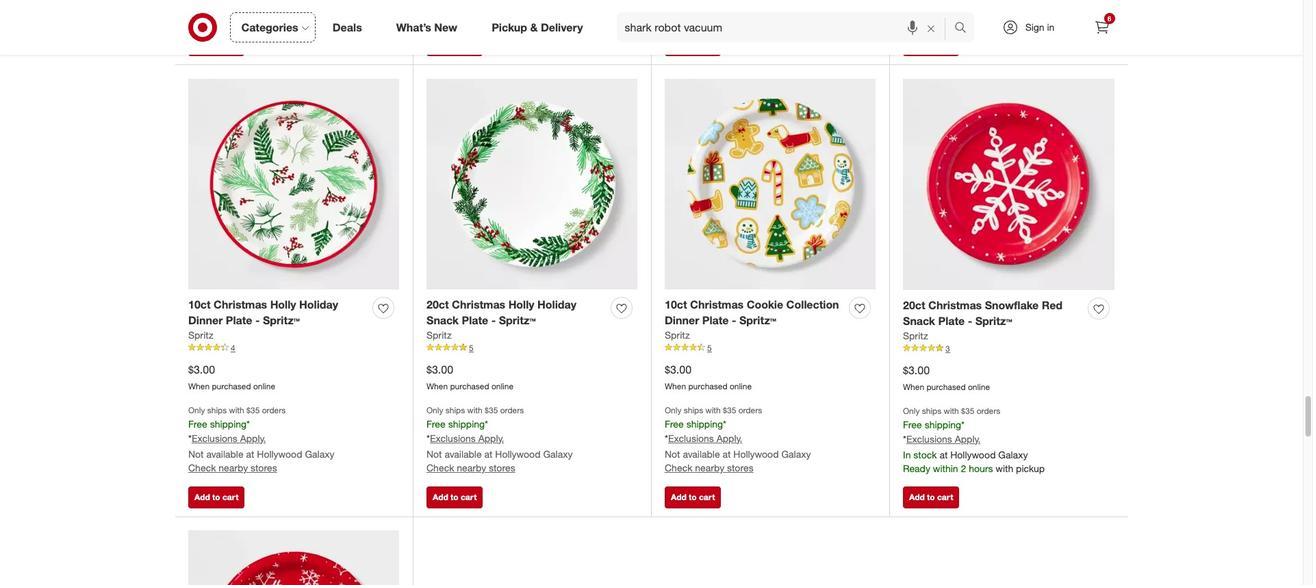 Task type: describe. For each thing, give the bounding box(es) containing it.
ships for 10ct christmas cookie collection dinner plate - spritz™
[[684, 405, 704, 415]]

spritz for 10ct christmas cookie collection dinner plate - spritz™
[[665, 329, 690, 341]]

at for 20ct christmas snowflake red snack plate - spritz™
[[940, 450, 948, 461]]

$35 for 20ct christmas snowflake red snack plate - spritz™
[[962, 406, 975, 416]]

available for 20ct christmas holly holiday snack plate - spritz™
[[445, 449, 482, 461]]

plate for 10ct christmas cookie collection dinner plate - spritz™
[[703, 314, 729, 327]]

- for 20ct christmas snowflake red snack plate - spritz™
[[968, 314, 973, 328]]

what's new
[[396, 20, 458, 34]]

10ct christmas cookie collection dinner plate - spritz™ link
[[665, 297, 844, 329]]

10ct for 10ct christmas cookie collection dinner plate - spritz™
[[665, 298, 687, 312]]

What can we help you find? suggestions appear below search field
[[617, 12, 958, 42]]

new
[[435, 20, 458, 34]]

ships for 20ct christmas snowflake red snack plate - spritz™
[[923, 406, 942, 416]]

purchased for 10ct christmas holly holiday dinner plate - spritz™
[[212, 381, 251, 392]]

when for 10ct christmas cookie collection dinner plate - spritz™
[[665, 381, 686, 392]]

$3.00 for 20ct christmas holly holiday snack plate - spritz™
[[427, 363, 453, 377]]

within
[[933, 463, 959, 475]]

only for 20ct christmas holly holiday snack plate - spritz™
[[427, 405, 444, 415]]

only for 10ct christmas cookie collection dinner plate - spritz™
[[665, 405, 682, 415]]

plate for 20ct christmas snowflake red snack plate - spritz™
[[939, 314, 965, 328]]

20ct for 20ct christmas snowflake red snack plate - spritz™
[[904, 299, 926, 312]]

stock
[[914, 450, 937, 461]]

holly for 10ct christmas holly holiday dinner plate - spritz™
[[270, 298, 296, 312]]

galaxy for 10ct christmas cookie collection dinner plate - spritz™
[[782, 449, 811, 461]]

10ct for 10ct christmas holly holiday dinner plate - spritz™
[[188, 298, 211, 312]]

free for 20ct christmas holly holiday snack plate - spritz™
[[427, 418, 446, 430]]

exclusions for 20ct christmas holly holiday snack plate - spritz™
[[430, 433, 476, 444]]

only for 10ct christmas holly holiday dinner plate - spritz™
[[188, 405, 205, 415]]

at for 10ct christmas cookie collection dinner plate - spritz™
[[723, 449, 731, 461]]

orders for 10ct christmas holly holiday dinner plate - spritz™
[[262, 405, 286, 415]]

apply. for 20ct christmas snowflake red snack plate - spritz™
[[955, 433, 981, 445]]

spritz for 20ct christmas snowflake red snack plate - spritz™
[[904, 330, 929, 342]]

spritz link for 10ct christmas holly holiday dinner plate - spritz™
[[188, 329, 214, 342]]

hollywood for 10ct christmas holly holiday dinner plate - spritz™
[[257, 449, 302, 461]]

free for 20ct christmas snowflake red snack plate - spritz™
[[904, 419, 923, 431]]

5 for dinner
[[708, 343, 712, 353]]

galaxy for 20ct christmas snowflake red snack plate - spritz™
[[999, 450, 1028, 461]]

not for 10ct christmas holly holiday dinner plate - spritz™
[[188, 449, 204, 461]]

when for 20ct christmas snowflake red snack plate - spritz™
[[904, 382, 925, 392]]

when for 10ct christmas holly holiday dinner plate - spritz™
[[188, 381, 210, 392]]

shipping for 20ct christmas snowflake red snack plate - spritz™
[[925, 419, 962, 431]]

ready
[[904, 463, 931, 475]]

10ct christmas holly holiday dinner plate - spritz™
[[188, 298, 338, 327]]

spritz™ for 10ct christmas cookie collection dinner plate - spritz™
[[740, 314, 777, 327]]

purchased for 10ct christmas cookie collection dinner plate - spritz™
[[689, 381, 728, 392]]

ships for 20ct christmas holly holiday snack plate - spritz™
[[446, 405, 465, 415]]

galaxy for 10ct christmas holly holiday dinner plate - spritz™
[[305, 449, 335, 461]]

10ct christmas cookie collection dinner plate - spritz™
[[665, 298, 840, 327]]

deals link
[[321, 12, 379, 42]]

spritz™ for 20ct christmas snowflake red snack plate - spritz™
[[976, 314, 1013, 328]]

exclusions for 20ct christmas snowflake red snack plate - spritz™
[[907, 433, 953, 445]]

2
[[961, 463, 967, 475]]

1 horizontal spatial check nearby stores
[[665, 10, 754, 22]]

with for 20ct christmas snowflake red snack plate - spritz™
[[944, 406, 960, 416]]

spritz link for 20ct christmas snowflake red snack plate - spritz™
[[904, 329, 929, 343]]

sign
[[1026, 21, 1045, 33]]

exclusions apply. button for 20ct christmas snowflake red snack plate - spritz™
[[907, 433, 981, 446]]

spritz link for 10ct christmas cookie collection dinner plate - spritz™
[[665, 329, 690, 342]]

with for 10ct christmas cookie collection dinner plate - spritz™
[[706, 405, 721, 415]]

sign in
[[1026, 21, 1055, 33]]

0 horizontal spatial check nearby stores
[[188, 10, 277, 22]]

not for 10ct christmas cookie collection dinner plate - spritz™
[[665, 449, 681, 461]]

10ct christmas holly holiday dinner plate - spritz™ link
[[188, 297, 367, 329]]

pickup & delivery
[[492, 20, 583, 34]]

holly for 20ct christmas holly holiday snack plate - spritz™
[[509, 298, 535, 312]]

free for 10ct christmas cookie collection dinner plate - spritz™
[[665, 418, 684, 430]]

spritz for 20ct christmas holly holiday snack plate - spritz™
[[427, 329, 452, 341]]

orders for 10ct christmas cookie collection dinner plate - spritz™
[[739, 405, 763, 415]]

exclusions for 10ct christmas holly holiday dinner plate - spritz™
[[192, 433, 238, 444]]

&
[[531, 20, 538, 34]]

christmas for 10ct christmas cookie collection dinner plate - spritz™
[[691, 298, 744, 312]]

exclusions apply. button for 10ct christmas cookie collection dinner plate - spritz™
[[669, 432, 743, 446]]

$35 for 10ct christmas cookie collection dinner plate - spritz™
[[723, 405, 737, 415]]

$3.00 for 20ct christmas snowflake red snack plate - spritz™
[[904, 364, 930, 377]]

$35 for 10ct christmas holly holiday dinner plate - spritz™
[[247, 405, 260, 415]]

at for 10ct christmas holly holiday dinner plate - spritz™
[[246, 449, 254, 461]]

online for 10ct christmas cookie collection dinner plate - spritz™
[[730, 381, 752, 392]]

at for 20ct christmas holly holiday snack plate - spritz™
[[485, 449, 493, 461]]

in
[[904, 450, 911, 461]]

only ships with $35 orders free shipping * * exclusions apply. not available at hollywood galaxy check nearby stores for 10ct christmas holly holiday dinner plate - spritz™
[[188, 405, 335, 474]]



Task type: locate. For each thing, give the bounding box(es) containing it.
$3.00 when purchased online
[[188, 363, 275, 392], [427, 363, 514, 392], [665, 363, 752, 392], [904, 364, 991, 392]]

what's new link
[[385, 12, 475, 42]]

plate for 20ct christmas holly holiday snack plate - spritz™
[[462, 314, 489, 327]]

purchased for 20ct christmas holly holiday snack plate - spritz™
[[450, 381, 489, 392]]

plate inside 10ct christmas holly holiday dinner plate - spritz™
[[226, 314, 252, 327]]

*
[[247, 418, 250, 430], [485, 418, 488, 430], [723, 418, 727, 430], [962, 419, 965, 431], [188, 433, 192, 444], [427, 433, 430, 444], [665, 433, 669, 444], [904, 433, 907, 445]]

1 horizontal spatial 5
[[708, 343, 712, 353]]

christmas for 20ct christmas snowflake red snack plate - spritz™
[[929, 299, 982, 312]]

10ct
[[188, 298, 211, 312], [665, 298, 687, 312]]

1 holly from the left
[[270, 298, 296, 312]]

plate inside 20ct christmas holly holiday snack plate - spritz™
[[462, 314, 489, 327]]

dinner
[[188, 314, 223, 327], [665, 314, 700, 327]]

christmas inside 10ct christmas holly holiday dinner plate - spritz™
[[214, 298, 267, 312]]

in
[[1048, 21, 1055, 33]]

exclusions apply. button for 10ct christmas holly holiday dinner plate - spritz™
[[192, 432, 266, 446]]

when
[[188, 381, 210, 392], [427, 381, 448, 392], [665, 381, 686, 392], [904, 382, 925, 392]]

plate inside '20ct christmas snowflake red snack plate - spritz™'
[[939, 314, 965, 328]]

20ct
[[427, 298, 449, 312], [904, 299, 926, 312]]

hours
[[969, 463, 994, 475]]

not
[[188, 449, 204, 461], [427, 449, 442, 461], [665, 449, 681, 461]]

6 link
[[1087, 12, 1118, 42]]

1 holiday from the left
[[299, 298, 338, 312]]

with for 20ct christmas holly holiday snack plate - spritz™
[[468, 405, 483, 415]]

add to cart button
[[188, 34, 245, 56], [665, 34, 722, 56], [904, 34, 960, 56], [188, 487, 245, 509], [427, 487, 483, 509], [665, 487, 722, 509], [904, 487, 960, 509]]

check nearby stores
[[188, 10, 277, 22], [665, 10, 754, 22], [904, 11, 992, 22]]

to
[[212, 40, 220, 50], [689, 40, 697, 50], [928, 40, 935, 50], [212, 492, 220, 503], [451, 492, 459, 503], [689, 492, 697, 503], [928, 492, 935, 503]]

snack for 20ct christmas holly holiday snack plate - spritz™
[[427, 314, 459, 327]]

available for 10ct christmas holly holiday dinner plate - spritz™
[[206, 449, 244, 461]]

only for 20ct christmas snowflake red snack plate - spritz™
[[904, 406, 920, 416]]

only inside only ships with $35 orders free shipping * * exclusions apply. in stock at  hollywood galaxy ready within 2 hours with pickup
[[904, 406, 920, 416]]

0 horizontal spatial snack
[[427, 314, 459, 327]]

pickup & delivery link
[[480, 12, 600, 42]]

orders inside only ships with $35 orders free shipping * * exclusions apply. in stock at  hollywood galaxy ready within 2 hours with pickup
[[977, 406, 1001, 416]]

2 only ships with $35 orders free shipping * * exclusions apply. not available at hollywood galaxy check nearby stores from the left
[[427, 405, 573, 474]]

spritz™ inside '20ct christmas snowflake red snack plate - spritz™'
[[976, 314, 1013, 328]]

- inside '20ct christmas snowflake red snack plate - spritz™'
[[968, 314, 973, 328]]

1 horizontal spatial holly
[[509, 298, 535, 312]]

snack inside 20ct christmas holly holiday snack plate - spritz™
[[427, 314, 459, 327]]

at inside only ships with $35 orders free shipping * * exclusions apply. in stock at  hollywood galaxy ready within 2 hours with pickup
[[940, 450, 948, 461]]

holiday for 20ct christmas holly holiday snack plate - spritz™
[[538, 298, 577, 312]]

holiday inside 20ct christmas holly holiday snack plate - spritz™
[[538, 298, 577, 312]]

3
[[946, 344, 951, 354]]

at
[[246, 449, 254, 461], [485, 449, 493, 461], [723, 449, 731, 461], [940, 450, 948, 461]]

free for 10ct christmas holly holiday dinner plate - spritz™
[[188, 418, 207, 430]]

holly inside 20ct christmas holly holiday snack plate - spritz™
[[509, 298, 535, 312]]

5 link down 10ct christmas cookie collection dinner plate - spritz™ link
[[665, 342, 876, 354]]

check
[[188, 10, 216, 22], [665, 10, 693, 22], [904, 11, 931, 22], [188, 463, 216, 474], [427, 463, 454, 474], [665, 463, 693, 474]]

- for 20ct christmas holly holiday snack plate - spritz™
[[492, 314, 496, 327]]

hollywood for 10ct christmas cookie collection dinner plate - spritz™
[[734, 449, 779, 461]]

ships inside only ships with $35 orders free shipping * * exclusions apply. in stock at  hollywood galaxy ready within 2 hours with pickup
[[923, 406, 942, 416]]

2 available from the left
[[445, 449, 482, 461]]

- for 10ct christmas cookie collection dinner plate - spritz™
[[732, 314, 737, 327]]

0 horizontal spatial 5
[[469, 343, 474, 353]]

hollywood for 20ct christmas snowflake red snack plate - spritz™
[[951, 450, 996, 461]]

4
[[231, 343, 235, 353]]

-
[[255, 314, 260, 327], [492, 314, 496, 327], [732, 314, 737, 327], [968, 314, 973, 328]]

1 horizontal spatial snack
[[904, 314, 936, 328]]

stores
[[251, 10, 277, 22], [727, 10, 754, 22], [966, 11, 992, 22], [251, 463, 277, 474], [489, 463, 516, 474], [727, 463, 754, 474]]

1 horizontal spatial 10ct
[[665, 298, 687, 312]]

3 link
[[904, 343, 1115, 355]]

orders for 20ct christmas snowflake red snack plate - spritz™
[[977, 406, 1001, 416]]

20ct christmas snowflake red snack plate - spritz™ image
[[904, 78, 1115, 290], [904, 78, 1115, 290]]

orders for 20ct christmas holly holiday snack plate - spritz™
[[501, 405, 524, 415]]

1 5 from the left
[[469, 343, 474, 353]]

online
[[253, 381, 275, 392], [492, 381, 514, 392], [730, 381, 752, 392], [969, 382, 991, 392]]

spritz™ for 10ct christmas holly holiday dinner plate - spritz™
[[263, 314, 300, 327]]

5 down 10ct christmas cookie collection dinner plate - spritz™ on the bottom of the page
[[708, 343, 712, 353]]

shipping inside only ships with $35 orders free shipping * * exclusions apply. in stock at  hollywood galaxy ready within 2 hours with pickup
[[925, 419, 962, 431]]

holly
[[270, 298, 296, 312], [509, 298, 535, 312]]

deals
[[333, 20, 362, 34]]

exclusions
[[192, 433, 238, 444], [430, 433, 476, 444], [669, 433, 714, 444], [907, 433, 953, 445]]

available for 10ct christmas cookie collection dinner plate - spritz™
[[683, 449, 720, 461]]

1 10ct from the left
[[188, 298, 211, 312]]

1 only ships with $35 orders free shipping * * exclusions apply. not available at hollywood galaxy check nearby stores from the left
[[188, 405, 335, 474]]

2 horizontal spatial available
[[683, 449, 720, 461]]

0 horizontal spatial 20ct
[[427, 298, 449, 312]]

search
[[948, 22, 981, 35]]

apply. for 10ct christmas cookie collection dinner plate - spritz™
[[717, 433, 743, 444]]

galaxy for 20ct christmas holly holiday snack plate - spritz™
[[544, 449, 573, 461]]

spritz link
[[188, 329, 214, 342], [427, 329, 452, 342], [665, 329, 690, 342], [904, 329, 929, 343]]

apply.
[[240, 433, 266, 444], [479, 433, 504, 444], [717, 433, 743, 444], [955, 433, 981, 445]]

spritz
[[188, 329, 214, 341], [427, 329, 452, 341], [665, 329, 690, 341], [904, 330, 929, 342]]

purchased for 20ct christmas snowflake red snack plate - spritz™
[[927, 382, 966, 392]]

only ships with $35 orders free shipping * * exclusions apply. not available at hollywood galaxy check nearby stores for 10ct christmas cookie collection dinner plate - spritz™
[[665, 405, 811, 474]]

spritz for 10ct christmas holly holiday dinner plate - spritz™
[[188, 329, 214, 341]]

20ct christmas holly holiday snack plate - spritz™ image
[[427, 78, 638, 289], [427, 78, 638, 289]]

- inside 10ct christmas cookie collection dinner plate - spritz™
[[732, 314, 737, 327]]

shipping for 10ct christmas holly holiday dinner plate - spritz™
[[210, 418, 247, 430]]

ships
[[207, 405, 227, 415], [446, 405, 465, 415], [684, 405, 704, 415], [923, 406, 942, 416]]

free
[[188, 418, 207, 430], [427, 418, 446, 430], [665, 418, 684, 430], [904, 419, 923, 431]]

christmas
[[214, 298, 267, 312], [452, 298, 506, 312], [691, 298, 744, 312], [929, 299, 982, 312]]

2 horizontal spatial only ships with $35 orders free shipping * * exclusions apply. not available at hollywood galaxy check nearby stores
[[665, 405, 811, 474]]

6
[[1108, 14, 1112, 23]]

1 horizontal spatial only ships with $35 orders free shipping * * exclusions apply. not available at hollywood galaxy check nearby stores
[[427, 405, 573, 474]]

shipping for 20ct christmas holly holiday snack plate - spritz™
[[448, 418, 485, 430]]

apply. inside only ships with $35 orders free shipping * * exclusions apply. in stock at  hollywood galaxy ready within 2 hours with pickup
[[955, 433, 981, 445]]

$35 inside only ships with $35 orders free shipping * * exclusions apply. in stock at  hollywood galaxy ready within 2 hours with pickup
[[962, 406, 975, 416]]

exclusions apply. button for 20ct christmas holly holiday snack plate - spritz™
[[430, 432, 504, 446]]

spritz™ for 20ct christmas holly holiday snack plate - spritz™
[[499, 314, 536, 327]]

christmas inside '20ct christmas snowflake red snack plate - spritz™'
[[929, 299, 982, 312]]

dinner for 10ct christmas holly holiday dinner plate - spritz™
[[188, 314, 223, 327]]

exclusions apply. button
[[192, 432, 266, 446], [430, 432, 504, 446], [669, 432, 743, 446], [907, 433, 981, 446]]

add to cart
[[195, 40, 239, 50], [671, 40, 715, 50], [910, 40, 954, 50], [195, 492, 239, 503], [433, 492, 477, 503], [671, 492, 715, 503], [910, 492, 954, 503]]

5 link
[[427, 342, 638, 354], [665, 342, 876, 354]]

3 only ships with $35 orders free shipping * * exclusions apply. not available at hollywood galaxy check nearby stores from the left
[[665, 405, 811, 474]]

20ct christmas snowflake red snack plate - spritz™
[[904, 299, 1063, 328]]

2 not from the left
[[427, 449, 442, 461]]

cookie
[[747, 298, 784, 312]]

only ships with $35 orders free shipping * * exclusions apply. not available at hollywood galaxy check nearby stores
[[188, 405, 335, 474], [427, 405, 573, 474], [665, 405, 811, 474]]

4 link
[[188, 342, 399, 354]]

purchased
[[212, 381, 251, 392], [450, 381, 489, 392], [689, 381, 728, 392], [927, 382, 966, 392]]

galaxy inside only ships with $35 orders free shipping * * exclusions apply. in stock at  hollywood galaxy ready within 2 hours with pickup
[[999, 450, 1028, 461]]

0 horizontal spatial not
[[188, 449, 204, 461]]

shipping
[[210, 418, 247, 430], [448, 418, 485, 430], [687, 418, 723, 430], [925, 419, 962, 431]]

$35 for 20ct christmas holly holiday snack plate - spritz™
[[485, 405, 498, 415]]

20ct inside '20ct christmas snowflake red snack plate - spritz™'
[[904, 299, 926, 312]]

0 horizontal spatial holiday
[[299, 298, 338, 312]]

2 5 link from the left
[[665, 342, 876, 354]]

1 horizontal spatial holiday
[[538, 298, 577, 312]]

plate
[[226, 314, 252, 327], [462, 314, 489, 327], [703, 314, 729, 327], [939, 314, 965, 328]]

orders
[[262, 405, 286, 415], [501, 405, 524, 415], [739, 405, 763, 415], [977, 406, 1001, 416]]

snack for 20ct christmas snowflake red snack plate - spritz™
[[904, 314, 936, 328]]

20ct christmas holly holiday snack plate - spritz™
[[427, 298, 577, 327]]

hollywood for 20ct christmas holly holiday snack plate - spritz™
[[495, 449, 541, 461]]

2 horizontal spatial check nearby stores
[[904, 11, 992, 22]]

not for 20ct christmas holly holiday snack plate - spritz™
[[427, 449, 442, 461]]

2 dinner from the left
[[665, 314, 700, 327]]

add
[[195, 40, 210, 50], [671, 40, 687, 50], [910, 40, 925, 50], [195, 492, 210, 503], [433, 492, 449, 503], [671, 492, 687, 503], [910, 492, 925, 503]]

holly inside 10ct christmas holly holiday dinner plate - spritz™
[[270, 298, 296, 312]]

5 link for holly
[[427, 342, 638, 354]]

spritz™
[[263, 314, 300, 327], [499, 314, 536, 327], [740, 314, 777, 327], [976, 314, 1013, 328]]

with
[[229, 405, 244, 415], [468, 405, 483, 415], [706, 405, 721, 415], [944, 406, 960, 416], [996, 463, 1014, 475]]

0 horizontal spatial dinner
[[188, 314, 223, 327]]

10ct inside 10ct christmas cookie collection dinner plate - spritz™
[[665, 298, 687, 312]]

only
[[188, 405, 205, 415], [427, 405, 444, 415], [665, 405, 682, 415], [904, 406, 920, 416]]

galaxy
[[305, 449, 335, 461], [544, 449, 573, 461], [782, 449, 811, 461], [999, 450, 1028, 461]]

2 10ct from the left
[[665, 298, 687, 312]]

1 horizontal spatial not
[[427, 449, 442, 461]]

holiday
[[299, 298, 338, 312], [538, 298, 577, 312]]

dinner inside 10ct christmas cookie collection dinner plate - spritz™
[[665, 314, 700, 327]]

5 link down 20ct christmas holly holiday snack plate - spritz™ "link"
[[427, 342, 638, 354]]

holiday inside 10ct christmas holly holiday dinner plate - spritz™
[[299, 298, 338, 312]]

online for 20ct christmas snowflake red snack plate - spritz™
[[969, 382, 991, 392]]

- inside 10ct christmas holly holiday dinner plate - spritz™
[[255, 314, 260, 327]]

1 horizontal spatial 20ct
[[904, 299, 926, 312]]

10ct christmas cookie collection dinner plate - spritz™ image
[[665, 78, 876, 289], [665, 78, 876, 289]]

check nearby stores button
[[188, 9, 277, 23], [665, 9, 754, 23], [904, 10, 992, 24], [188, 462, 277, 476], [427, 462, 516, 476], [665, 462, 754, 476]]

apply. for 20ct christmas holly holiday snack plate - spritz™
[[479, 433, 504, 444]]

holiday for 10ct christmas holly holiday dinner plate - spritz™
[[299, 298, 338, 312]]

- for 10ct christmas holly holiday dinner plate - spritz™
[[255, 314, 260, 327]]

dinner for 10ct christmas cookie collection dinner plate - spritz™
[[665, 314, 700, 327]]

0 horizontal spatial only ships with $35 orders free shipping * * exclusions apply. not available at hollywood galaxy check nearby stores
[[188, 405, 335, 474]]

collection
[[787, 298, 840, 312]]

3 available from the left
[[683, 449, 720, 461]]

$3.00 when purchased online for 10ct christmas holly holiday dinner plate - spritz™
[[188, 363, 275, 392]]

christmas inside 20ct christmas holly holiday snack plate - spritz™
[[452, 298, 506, 312]]

1 available from the left
[[206, 449, 244, 461]]

exclusions inside only ships with $35 orders free shipping * * exclusions apply. in stock at  hollywood galaxy ready within 2 hours with pickup
[[907, 433, 953, 445]]

$3.00 when purchased online for 20ct christmas holly holiday snack plate - spritz™
[[427, 363, 514, 392]]

what's
[[396, 20, 431, 34]]

$3.00 when purchased online for 20ct christmas snowflake red snack plate - spritz™
[[904, 364, 991, 392]]

apply. for 10ct christmas holly holiday dinner plate - spritz™
[[240, 433, 266, 444]]

spritz™ inside 10ct christmas holly holiday dinner plate - spritz™
[[263, 314, 300, 327]]

1 not from the left
[[188, 449, 204, 461]]

search button
[[948, 12, 981, 45]]

20ct christmas holly holiday snack plate - spritz™ link
[[427, 297, 606, 329]]

1 horizontal spatial 5 link
[[665, 342, 876, 354]]

hollywood
[[257, 449, 302, 461], [495, 449, 541, 461], [734, 449, 779, 461], [951, 450, 996, 461]]

2 5 from the left
[[708, 343, 712, 353]]

only ships with $35 orders free shipping * * exclusions apply. not available at hollywood galaxy check nearby stores for 20ct christmas holly holiday snack plate - spritz™
[[427, 405, 573, 474]]

sign in link
[[991, 12, 1076, 42]]

pickup
[[492, 20, 527, 34]]

christmas inside 10ct christmas cookie collection dinner plate - spritz™
[[691, 298, 744, 312]]

nearby
[[219, 10, 248, 22], [695, 10, 725, 22], [934, 11, 963, 22], [219, 463, 248, 474], [457, 463, 486, 474], [695, 463, 725, 474]]

when for 20ct christmas holly holiday snack plate - spritz™
[[427, 381, 448, 392]]

0 horizontal spatial 10ct
[[188, 298, 211, 312]]

10ct christmas red dinner plate - spritz™ image
[[188, 531, 399, 586], [188, 531, 399, 586]]

1 5 link from the left
[[427, 342, 638, 354]]

with for 10ct christmas holly holiday dinner plate - spritz™
[[229, 405, 244, 415]]

ships for 10ct christmas holly holiday dinner plate - spritz™
[[207, 405, 227, 415]]

only ships with $35 orders free shipping * * exclusions apply. in stock at  hollywood galaxy ready within 2 hours with pickup
[[904, 406, 1045, 475]]

5 for snack
[[469, 343, 474, 353]]

cart
[[223, 40, 239, 50], [699, 40, 715, 50], [938, 40, 954, 50], [223, 492, 239, 503], [461, 492, 477, 503], [699, 492, 715, 503], [938, 492, 954, 503]]

delivery
[[541, 20, 583, 34]]

exclusions for 10ct christmas cookie collection dinner plate - spritz™
[[669, 433, 714, 444]]

$35
[[247, 405, 260, 415], [485, 405, 498, 415], [723, 405, 737, 415], [962, 406, 975, 416]]

online for 10ct christmas holly holiday dinner plate - spritz™
[[253, 381, 275, 392]]

1 horizontal spatial dinner
[[665, 314, 700, 327]]

1 dinner from the left
[[188, 314, 223, 327]]

3 not from the left
[[665, 449, 681, 461]]

$3.00
[[188, 363, 215, 377], [427, 363, 453, 377], [665, 363, 692, 377], [904, 364, 930, 377]]

20ct christmas snowflake red snack plate - spritz™ link
[[904, 298, 1083, 329]]

free inside only ships with $35 orders free shipping * * exclusions apply. in stock at  hollywood galaxy ready within 2 hours with pickup
[[904, 419, 923, 431]]

snack inside '20ct christmas snowflake red snack plate - spritz™'
[[904, 314, 936, 328]]

$3.00 for 10ct christmas cookie collection dinner plate - spritz™
[[665, 363, 692, 377]]

0 horizontal spatial holly
[[270, 298, 296, 312]]

20ct for 20ct christmas holly holiday snack plate - spritz™
[[427, 298, 449, 312]]

10ct christmas holly holiday dinner plate - spritz™ image
[[188, 78, 399, 289], [188, 78, 399, 289]]

$3.00 when purchased online for 10ct christmas cookie collection dinner plate - spritz™
[[665, 363, 752, 392]]

5
[[469, 343, 474, 353], [708, 343, 712, 353]]

plate inside 10ct christmas cookie collection dinner plate - spritz™
[[703, 314, 729, 327]]

- inside 20ct christmas holly holiday snack plate - spritz™
[[492, 314, 496, 327]]

spritz™ inside 10ct christmas cookie collection dinner plate - spritz™
[[740, 314, 777, 327]]

20ct inside 20ct christmas holly holiday snack plate - spritz™
[[427, 298, 449, 312]]

snack
[[427, 314, 459, 327], [904, 314, 936, 328]]

2 holly from the left
[[509, 298, 535, 312]]

available
[[206, 449, 244, 461], [445, 449, 482, 461], [683, 449, 720, 461]]

spritz™ inside 20ct christmas holly holiday snack plate - spritz™
[[499, 314, 536, 327]]

5 link for cookie
[[665, 342, 876, 354]]

10ct inside 10ct christmas holly holiday dinner plate - spritz™
[[188, 298, 211, 312]]

0 horizontal spatial available
[[206, 449, 244, 461]]

red
[[1042, 299, 1063, 312]]

0 horizontal spatial 5 link
[[427, 342, 638, 354]]

christmas for 20ct christmas holly holiday snack plate - spritz™
[[452, 298, 506, 312]]

plate for 10ct christmas holly holiday dinner plate - spritz™
[[226, 314, 252, 327]]

snowflake
[[985, 299, 1039, 312]]

5 down 20ct christmas holly holiday snack plate - spritz™
[[469, 343, 474, 353]]

categories
[[241, 20, 298, 34]]

1 horizontal spatial available
[[445, 449, 482, 461]]

2 horizontal spatial not
[[665, 449, 681, 461]]

dinner inside 10ct christmas holly holiday dinner plate - spritz™
[[188, 314, 223, 327]]

pickup
[[1017, 463, 1045, 475]]

hollywood inside only ships with $35 orders free shipping * * exclusions apply. in stock at  hollywood galaxy ready within 2 hours with pickup
[[951, 450, 996, 461]]

categories link
[[230, 12, 316, 42]]

shipping for 10ct christmas cookie collection dinner plate - spritz™
[[687, 418, 723, 430]]

2 holiday from the left
[[538, 298, 577, 312]]



Task type: vqa. For each thing, say whether or not it's contained in the screenshot.
middle CHECK NEARBY STORES
yes



